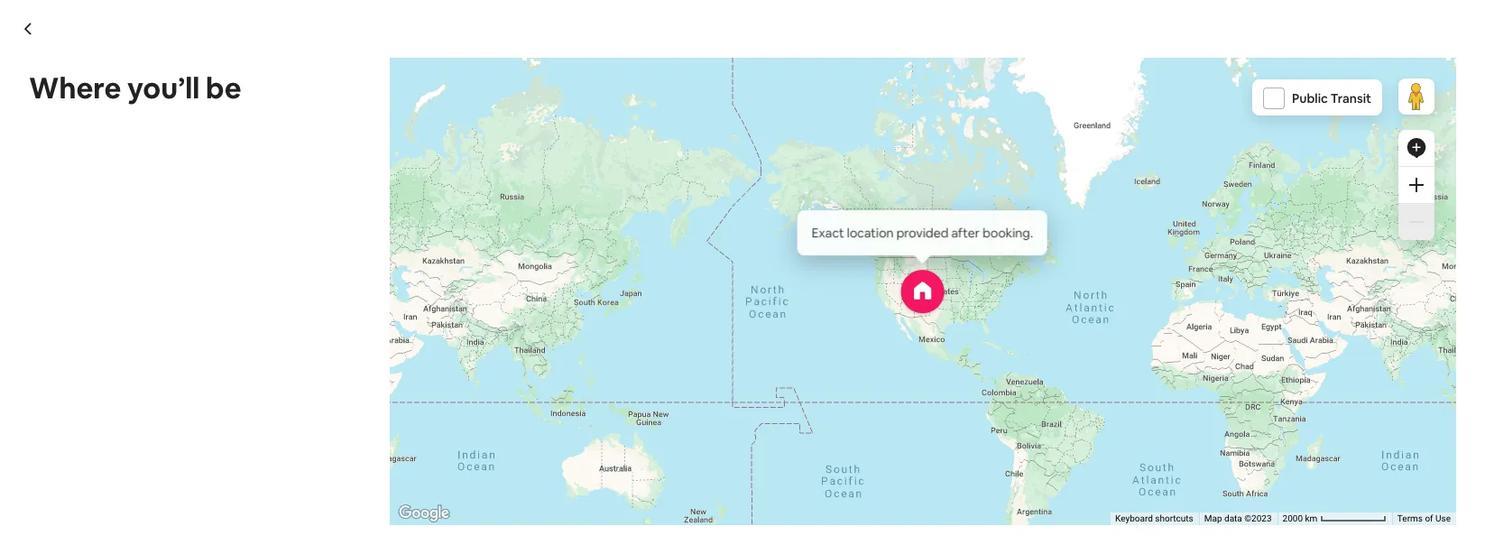 Task type: describe. For each thing, give the bounding box(es) containing it.
bathrooms,
[[231, 539, 307, 554]]

you won't be charged yet
[[999, 343, 1146, 359]]

2000 km button
[[1278, 513, 1393, 525]]

data
[[1225, 514, 1243, 524]]

spacious
[[285, 518, 343, 537]]

your
[[505, 539, 534, 554]]

reserve button
[[927, 285, 1218, 329]]

location
[[472, 166, 518, 183]]

summit inside entire rental unit hosted by summit county mountain retreats
[[486, 19, 559, 45]]

5- inside "great communication 90% of recent guests rated summit county mountain retreats 5-star in communication."
[[649, 289, 661, 305]]

from
[[594, 409, 627, 428]]

wealth
[[349, 539, 394, 554]]

relaxation.
[[623, 539, 692, 554]]

google image
[[394, 502, 454, 525]]

$197 x 5 nights button
[[927, 380, 1024, 399]]

blissful
[[690, 431, 736, 450]]

host
[[377, 204, 407, 223]]

of inside the with its spacious layout, this tastefully updated condo features two bedrooms, two bathrooms, and a wealth of amenities for your comfort and relaxation.
[[397, 539, 411, 554]]

lifts,
[[231, 431, 259, 450]]

other
[[611, 228, 643, 244]]

5
[[971, 380, 979, 399]]

drag pegman onto the map to open street view image
[[1399, 79, 1435, 115]]

2
[[439, 73, 447, 92]]

retreats inside "great communication 90% of recent guests rated summit county mountain retreats 5-star in communication."
[[597, 289, 646, 305]]

charged
[[1076, 343, 1125, 359]]

a inside the with its spacious layout, this tastefully updated condo features two bedrooms, two bathrooms, and a wealth of amenities for your comfort and relaxation.
[[338, 539, 346, 554]]

of inside "great communication 90% of recent guests rated summit county mountain retreats 5-star in communication."
[[315, 289, 327, 305]]

cleaning
[[927, 413, 985, 431]]

your
[[314, 366, 344, 385]]

serene
[[773, 388, 818, 407]]

7 for 7 beds · 2 baths
[[385, 73, 393, 92]]

ultimate
[[348, 366, 404, 385]]

of right 100%
[[321, 166, 333, 183]]

hosted
[[389, 19, 455, 45]]

you
[[557, 431, 581, 450]]

retreat:
[[473, 366, 526, 385]]

$199
[[1187, 413, 1218, 431]]

entire rental unit hosted by summit county mountain retreats
[[231, 19, 632, 68]]

0 vertical spatial a
[[521, 166, 528, 183]]

where you'll be
[[29, 70, 241, 107]]

house
[[296, 409, 338, 428]]

0 horizontal spatial ·
[[433, 73, 436, 92]]

be for you'll
[[206, 70, 241, 107]]

keyboard
[[1116, 514, 1153, 524]]

$197 night
[[927, 124, 1008, 149]]

a inside welcome to your ultimate mountain retreat: expansive, upgraded 2-bedroom condo sleeps 7, boasting majestic views, balconies, and an indoor hot tub! nestled in the serene mountain house area, mere steps (less than fifty yards) from the peru and argentine ski lifts, this remarkable second-floor walk-up invites you to experience a blissful alpine getaway.
[[680, 431, 687, 450]]

mountain inside "great communication 90% of recent guests rated summit county mountain retreats 5-star in communication."
[[540, 289, 594, 305]]

taxes
[[1013, 507, 1050, 526]]

terms of use link
[[1398, 514, 1451, 524]]

mountain up views,
[[408, 366, 470, 385]]

up
[[491, 431, 508, 450]]

0 vertical spatial star
[[542, 166, 565, 183]]

mountain down the sleeps
[[231, 409, 293, 428]]

by
[[459, 19, 482, 45]]

zoom out image
[[1410, 215, 1424, 229]]

won't
[[1023, 343, 1056, 359]]

1 vertical spatial the
[[747, 388, 770, 407]]

zoom in image
[[1410, 178, 1424, 192]]

nestled
[[678, 388, 730, 407]]

airbnb
[[927, 445, 972, 464]]

retreats inside experienced host summit county mountain retreats has 9232 reviews for other places.
[[438, 228, 487, 244]]

1 vertical spatial fee
[[1026, 445, 1048, 464]]

11/16/2023
[[1084, 193, 1146, 209]]

mountain inside experienced host summit county mountain retreats has 9232 reviews for other places.
[[381, 228, 436, 244]]

welcome to your ultimate mountain retreat: expansive, upgraded 2-bedroom condo sleeps 7, boasting majestic views, balconies, and an indoor hot tub! nestled in the serene mountain house area, mere steps (less than fifty yards) from the peru and argentine ski lifts, this remarkable second-floor walk-up invites you to experience a blissful alpine getaway.
[[231, 366, 821, 472]]

summit inside "great communication 90% of recent guests rated summit county mountain retreats 5-star in communication."
[[447, 289, 492, 305]]

0 horizontal spatial fee
[[989, 413, 1010, 431]]

entire
[[231, 19, 285, 45]]

1 horizontal spatial the
[[630, 409, 652, 428]]

reviews
[[544, 228, 589, 244]]

before
[[964, 507, 1010, 526]]

2000
[[1283, 514, 1303, 524]]

great communication 90% of recent guests rated summit county mountain retreats 5-star in communication.
[[288, 266, 792, 305]]

map
[[1205, 514, 1223, 524]]

layout,
[[346, 518, 390, 537]]

invites
[[511, 431, 554, 450]]

airbnb service fee
[[927, 445, 1048, 464]]

transit
[[1331, 90, 1372, 107]]

bedrooms,
[[678, 518, 750, 537]]

peru
[[655, 409, 685, 428]]

5.0 ·
[[1137, 131, 1160, 147]]

for inside the with its spacious layout, this tastefully updated condo features two bedrooms, two bathrooms, and a wealth of amenities for your comfort and relaxation.
[[482, 539, 501, 554]]

area,
[[341, 409, 373, 428]]

majestic
[[351, 388, 406, 407]]

map data ©2023
[[1205, 514, 1272, 524]]

beds
[[396, 73, 430, 92]]

keyboard shortcuts
[[1116, 514, 1194, 524]]

unit
[[348, 19, 385, 45]]

terms of use
[[1398, 514, 1451, 524]]

and up the fifty
[[524, 388, 549, 407]]

mountain retreats
[[231, 43, 402, 68]]

total
[[927, 507, 961, 526]]

comfort
[[537, 539, 592, 554]]

and down "nestled"
[[689, 409, 714, 428]]

0 vertical spatial 5-
[[531, 166, 542, 183]]

1 vertical spatial guests
[[377, 166, 416, 183]]

experienced host summit county mountain retreats has 9232 reviews for other places.
[[288, 204, 686, 244]]

cleaning fee
[[927, 413, 1010, 431]]

where
[[29, 70, 121, 107]]

you
[[999, 343, 1020, 359]]

condo
[[545, 518, 588, 537]]

views,
[[409, 388, 452, 407]]



Task type: vqa. For each thing, say whether or not it's contained in the screenshot.
Willows,
no



Task type: locate. For each thing, give the bounding box(es) containing it.
expansive,
[[529, 366, 598, 385]]

summit inside experienced host summit county mountain retreats has 9232 reviews for other places.
[[288, 228, 333, 244]]

0 vertical spatial the
[[449, 166, 469, 183]]

2 vertical spatial a
[[338, 539, 346, 554]]

mountain down reviews
[[540, 289, 594, 305]]

0 vertical spatial this
[[262, 431, 286, 450]]

2 vertical spatial the
[[630, 409, 652, 428]]

1 two from the left
[[649, 518, 675, 537]]

recent
[[336, 166, 374, 183], [330, 289, 368, 305]]

in inside "great communication 90% of recent guests rated summit county mountain retreats 5-star in communication."
[[686, 289, 696, 305]]

in up argentine
[[733, 388, 744, 407]]

fee right service
[[1026, 445, 1048, 464]]

in inside welcome to your ultimate mountain retreat: expansive, upgraded 2-bedroom condo sleeps 7, boasting majestic views, balconies, and an indoor hot tub! nestled in the serene mountain house area, mere steps (less than fifty yards) from the peru and argentine ski lifts, this remarkable second-floor walk-up invites you to experience a blissful alpine getaway.
[[733, 388, 744, 407]]

google map
showing 0 points of interest. region
[[271, 0, 1486, 554]]

fee up service
[[989, 413, 1010, 431]]

·
[[433, 73, 436, 92], [1157, 131, 1160, 147]]

county
[[563, 19, 632, 45], [336, 228, 379, 244], [495, 289, 537, 305]]

the up argentine
[[747, 388, 770, 407]]

$197 for $197 night
[[927, 124, 970, 149]]

keyboard shortcuts button
[[1116, 513, 1194, 525]]

public transit
[[1293, 90, 1372, 107]]

1 7 from the left
[[231, 73, 238, 92]]

terms
[[1398, 514, 1423, 524]]

0 horizontal spatial in
[[686, 289, 696, 305]]

two up relaxation.
[[649, 518, 675, 537]]

be inside dialog
[[206, 70, 241, 107]]

tastefully
[[420, 518, 482, 537]]

5- down the places.
[[649, 289, 661, 305]]

tub!
[[646, 388, 675, 407]]

and down features
[[595, 539, 620, 554]]

welcome
[[231, 366, 294, 385]]

a right location
[[521, 166, 528, 183]]

1 horizontal spatial retreats
[[597, 289, 646, 305]]

0 vertical spatial guests
[[242, 73, 286, 92]]

2 vertical spatial summit
[[447, 289, 492, 305]]

11/11/2023
[[938, 193, 998, 209]]

90%
[[288, 289, 312, 305]]

$986
[[1184, 380, 1218, 399]]

of left use
[[1426, 514, 1434, 524]]

updated
[[485, 518, 542, 537]]

0 horizontal spatial 5-
[[531, 166, 542, 183]]

communication.
[[698, 289, 792, 305]]

summit
[[486, 19, 559, 45], [288, 228, 333, 244], [447, 289, 492, 305]]

1 vertical spatial be
[[1058, 343, 1074, 359]]

7 down entire
[[231, 73, 238, 92]]

with
[[231, 518, 262, 537]]

2 two from the left
[[754, 518, 779, 537]]

1 vertical spatial 5-
[[649, 289, 661, 305]]

$1,352
[[1175, 507, 1218, 526]]

has
[[490, 228, 510, 244]]

7,
[[277, 388, 287, 407]]

you'll
[[127, 70, 200, 107]]

places.
[[646, 228, 686, 244]]

to left your on the left bottom of page
[[297, 366, 311, 385]]

use
[[1436, 514, 1451, 524]]

1 horizontal spatial a
[[521, 166, 528, 183]]

1 horizontal spatial fee
[[1026, 445, 1048, 464]]

0 vertical spatial county
[[563, 19, 632, 45]]

1 vertical spatial for
[[482, 539, 501, 554]]

0 horizontal spatial two
[[649, 518, 675, 537]]

boasting
[[290, 388, 348, 407]]

the up experience
[[630, 409, 652, 428]]

remarkable
[[289, 431, 364, 450]]

2 horizontal spatial county
[[563, 19, 632, 45]]

summit down experienced
[[288, 228, 333, 244]]

and down spacious
[[310, 539, 335, 554]]

9232
[[513, 228, 542, 244]]

0 horizontal spatial a
[[338, 539, 346, 554]]

$197 left x at the right bottom of page
[[927, 380, 958, 399]]

and
[[524, 388, 549, 407], [689, 409, 714, 428], [310, 539, 335, 554], [595, 539, 620, 554]]

0 horizontal spatial star
[[542, 166, 565, 183]]

2 $197 from the top
[[927, 380, 958, 399]]

of right wealth
[[397, 539, 411, 554]]

1 horizontal spatial 5-
[[649, 289, 661, 305]]

this inside welcome to your ultimate mountain retreat: expansive, upgraded 2-bedroom condo sleeps 7, boasting majestic views, balconies, and an indoor hot tub! nestled in the serene mountain house area, mere steps (less than fifty yards) from the peru and argentine ski lifts, this remarkable second-floor walk-up invites you to experience a blissful alpine getaway.
[[262, 431, 286, 450]]

0 horizontal spatial 7
[[231, 73, 238, 92]]

1 vertical spatial in
[[733, 388, 744, 407]]

the right gave
[[449, 166, 469, 183]]

public
[[1293, 90, 1329, 107]]

for left other
[[591, 228, 608, 244]]

night
[[974, 129, 1008, 148]]

gave
[[418, 166, 446, 183]]

· right 5.0
[[1157, 131, 1160, 147]]

an
[[553, 388, 569, 407]]

retreats down other
[[597, 289, 646, 305]]

summit right by
[[486, 19, 559, 45]]

1 vertical spatial ·
[[1157, 131, 1160, 147]]

1 horizontal spatial star
[[661, 289, 683, 305]]

argentine
[[717, 409, 783, 428]]

2 vertical spatial county
[[495, 289, 537, 305]]

guests
[[242, 73, 286, 92], [377, 166, 416, 183], [371, 289, 410, 305]]

1 vertical spatial star
[[661, 289, 683, 305]]

7 beds · 2 baths
[[385, 73, 488, 92]]

for left your
[[482, 539, 501, 554]]

star down the places.
[[661, 289, 683, 305]]

to right you at the left of page
[[585, 431, 599, 450]]

star
[[542, 166, 565, 183], [661, 289, 683, 305]]

be right you'll
[[206, 70, 241, 107]]

fee
[[989, 413, 1010, 431], [1026, 445, 1048, 464]]

for inside experienced host summit county mountain retreats has 9232 reviews for other places.
[[591, 228, 608, 244]]

mountain down host
[[381, 228, 436, 244]]

7 guests
[[231, 73, 286, 92]]

sleeps
[[231, 388, 274, 407]]

0 vertical spatial be
[[206, 70, 241, 107]]

be for won't
[[1058, 343, 1074, 359]]

be right "won't"
[[1058, 343, 1074, 359]]

1 vertical spatial retreats
[[597, 289, 646, 305]]

reserve
[[1045, 297, 1100, 316]]

its
[[266, 518, 281, 537]]

0 horizontal spatial county
[[336, 228, 379, 244]]

2 vertical spatial guests
[[371, 289, 410, 305]]

this up getaway.
[[262, 431, 286, 450]]

0 horizontal spatial this
[[262, 431, 286, 450]]

2000 km
[[1283, 514, 1320, 524]]

walk-
[[456, 431, 491, 450]]

this right layout,
[[393, 518, 417, 537]]

summit right rated
[[447, 289, 492, 305]]

100%
[[288, 166, 318, 183]]

floor
[[422, 431, 453, 450]]

1 vertical spatial county
[[336, 228, 379, 244]]

shortcuts
[[1156, 514, 1194, 524]]

7 for 7 guests
[[231, 73, 238, 92]]

this inside the with its spacious layout, this tastefully updated condo features two bedrooms, two bathrooms, and a wealth of amenities for your comfort and relaxation.
[[393, 518, 417, 537]]

km
[[1306, 514, 1318, 524]]

recent down communication
[[330, 289, 368, 305]]

learn more about the host, summit county mountain retreats. image
[[770, 20, 820, 71], [770, 20, 820, 71]]

1 horizontal spatial two
[[754, 518, 779, 537]]

star inside "great communication 90% of recent guests rated summit county mountain retreats 5-star in communication."
[[661, 289, 683, 305]]

in left communication.
[[686, 289, 696, 305]]

0 vertical spatial ·
[[433, 73, 436, 92]]

recent up experienced
[[336, 166, 374, 183]]

a left wealth
[[338, 539, 346, 554]]

0 vertical spatial summit
[[486, 19, 559, 45]]

experience
[[602, 431, 676, 450]]

star left rating.
[[542, 166, 565, 183]]

of inside where you'll be dialog
[[1426, 514, 1434, 524]]

©2023
[[1245, 514, 1272, 524]]

rating.
[[568, 166, 605, 183]]

guests left gave
[[377, 166, 416, 183]]

1 vertical spatial summit
[[288, 228, 333, 244]]

0 vertical spatial in
[[686, 289, 696, 305]]

0 vertical spatial for
[[591, 228, 608, 244]]

0 vertical spatial recent
[[336, 166, 374, 183]]

airbnb service fee button
[[927, 445, 1048, 464]]

a down peru
[[680, 431, 687, 450]]

0 vertical spatial retreats
[[438, 228, 487, 244]]

5-
[[531, 166, 542, 183], [649, 289, 661, 305]]

0 horizontal spatial retreats
[[438, 228, 487, 244]]

5- right location
[[531, 166, 542, 183]]

baths
[[451, 73, 488, 92]]

guests down entire
[[242, 73, 286, 92]]

1 horizontal spatial this
[[393, 518, 417, 537]]

0 vertical spatial fee
[[989, 413, 1010, 431]]

with its spacious layout, this tastefully updated condo features two bedrooms, two bathrooms, and a wealth of amenities for your comfort and relaxation.
[[231, 518, 783, 554]]

0 horizontal spatial the
[[449, 166, 469, 183]]

x
[[961, 380, 968, 399]]

county inside entire rental unit hosted by summit county mountain retreats
[[563, 19, 632, 45]]

0 horizontal spatial be
[[206, 70, 241, 107]]

1 $197 from the top
[[927, 124, 970, 149]]

1 horizontal spatial to
[[585, 431, 599, 450]]

yet
[[1128, 343, 1146, 359]]

two right bedrooms,
[[754, 518, 779, 537]]

1 horizontal spatial ·
[[1157, 131, 1160, 147]]

your stay location, map pin image
[[901, 270, 945, 313]]

steps
[[414, 409, 451, 428]]

guests down communication
[[371, 289, 410, 305]]

nights
[[983, 380, 1024, 399]]

county inside "great communication 90% of recent guests rated summit county mountain retreats 5-star in communication."
[[495, 289, 537, 305]]

fifty
[[520, 409, 547, 428]]

5.0
[[1137, 131, 1155, 147]]

2 horizontal spatial the
[[747, 388, 770, 407]]

$197 left night
[[927, 124, 970, 149]]

recent inside "great communication 90% of recent guests rated summit county mountain retreats 5-star in communication."
[[330, 289, 368, 305]]

0 horizontal spatial for
[[482, 539, 501, 554]]

features
[[591, 518, 646, 537]]

1 vertical spatial this
[[393, 518, 417, 537]]

2 horizontal spatial a
[[680, 431, 687, 450]]

experienced
[[288, 204, 374, 223]]

bedroom
[[685, 366, 747, 385]]

1 horizontal spatial be
[[1058, 343, 1074, 359]]

(less
[[454, 409, 483, 428]]

county inside experienced host summit county mountain retreats has 9232 reviews for other places.
[[336, 228, 379, 244]]

0 horizontal spatial to
[[297, 366, 311, 385]]

of right 90% at bottom
[[315, 289, 327, 305]]

guests inside "great communication 90% of recent guests rated summit county mountain retreats 5-star in communication."
[[371, 289, 410, 305]]

of
[[321, 166, 333, 183], [315, 289, 327, 305], [1426, 514, 1434, 524], [397, 539, 411, 554]]

1 vertical spatial $197
[[927, 380, 958, 399]]

$197 for $197 x 5 nights
[[927, 380, 958, 399]]

1 horizontal spatial in
[[733, 388, 744, 407]]

1 horizontal spatial county
[[495, 289, 537, 305]]

communication
[[330, 266, 437, 285]]

rental
[[290, 19, 344, 45]]

cleaning fee button
[[927, 413, 1010, 431]]

0 vertical spatial $197
[[927, 124, 970, 149]]

1 vertical spatial recent
[[330, 289, 368, 305]]

· left 2
[[433, 73, 436, 92]]

add a place to the map image
[[1406, 137, 1428, 159]]

7 left beds
[[385, 73, 393, 92]]

$167
[[1187, 445, 1218, 464]]

2 7 from the left
[[385, 73, 393, 92]]

retreats left has
[[438, 228, 487, 244]]

getaway.
[[231, 453, 290, 472]]

total before taxes
[[927, 507, 1050, 526]]

1 horizontal spatial for
[[591, 228, 608, 244]]

1 horizontal spatial 7
[[385, 73, 393, 92]]

0 vertical spatial to
[[297, 366, 311, 385]]

1 vertical spatial to
[[585, 431, 599, 450]]

where you'll be dialog
[[0, 0, 1486, 554]]

2-
[[672, 366, 685, 385]]

1 vertical spatial a
[[680, 431, 687, 450]]

$197 x 5 nights
[[927, 380, 1024, 399]]



